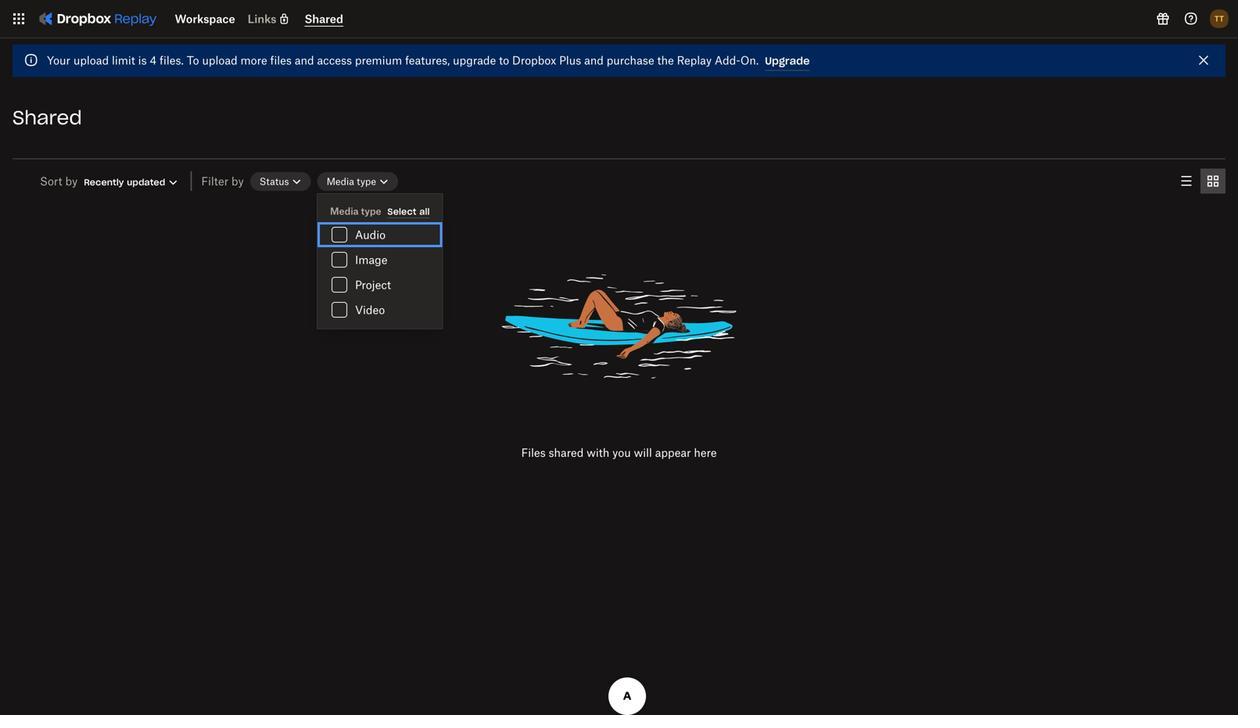 Task type: locate. For each thing, give the bounding box(es) containing it.
1 horizontal spatial upload
[[202, 54, 238, 67]]

by right filter
[[232, 174, 244, 188]]

type up the audio
[[361, 205, 381, 217]]

1 vertical spatial type
[[361, 205, 381, 217]]

with
[[587, 446, 610, 459]]

will
[[634, 446, 652, 459]]

media up media type select all
[[327, 176, 354, 187]]

media type button
[[317, 172, 398, 191]]

to
[[499, 54, 509, 67]]

1 upload from the left
[[73, 54, 109, 67]]

add-
[[715, 54, 741, 67]]

replay logo - go to homepage image
[[31, 6, 162, 31]]

by for sort by
[[65, 174, 78, 188]]

features,
[[405, 54, 450, 67]]

on.
[[741, 54, 759, 67]]

upload
[[73, 54, 109, 67], [202, 54, 238, 67]]

and
[[295, 54, 314, 67], [584, 54, 604, 67]]

2 by from the left
[[232, 174, 244, 188]]

0 horizontal spatial by
[[65, 174, 78, 188]]

workspace link
[[175, 12, 235, 26], [175, 12, 235, 25]]

2 upload from the left
[[202, 54, 238, 67]]

workspace
[[175, 12, 235, 25]]

0 horizontal spatial upload
[[73, 54, 109, 67]]

0 horizontal spatial shared
[[13, 106, 82, 129]]

tab list
[[1174, 169, 1226, 194]]

1 horizontal spatial and
[[584, 54, 604, 67]]

shared
[[305, 12, 343, 25], [13, 106, 82, 129]]

upload right to at the top of the page
[[202, 54, 238, 67]]

files
[[521, 446, 546, 459]]

and right files
[[295, 54, 314, 67]]

more
[[241, 54, 267, 67]]

all
[[420, 206, 430, 217]]

type
[[357, 176, 376, 187], [361, 205, 381, 217]]

type inside "menu"
[[361, 205, 381, 217]]

replay
[[677, 54, 712, 67]]

media for media type
[[327, 176, 354, 187]]

media down media type
[[330, 205, 359, 217]]

shared up access on the top
[[305, 12, 343, 25]]

1 and from the left
[[295, 54, 314, 67]]

shared down your
[[13, 106, 82, 129]]

menu
[[318, 194, 443, 329]]

your
[[47, 54, 70, 67]]

to
[[187, 54, 199, 67]]

files.
[[160, 54, 184, 67]]

by
[[65, 174, 78, 188], [232, 174, 244, 188]]

1 by from the left
[[65, 174, 78, 188]]

by right sort
[[65, 174, 78, 188]]

0 horizontal spatial and
[[295, 54, 314, 67]]

you
[[613, 446, 631, 459]]

premium
[[355, 54, 402, 67]]

0 vertical spatial media
[[327, 176, 354, 187]]

0 vertical spatial type
[[357, 176, 376, 187]]

type up media type select all
[[357, 176, 376, 187]]

menu containing audio
[[318, 194, 443, 329]]

upload left limit
[[73, 54, 109, 67]]

shared link
[[305, 12, 343, 27], [305, 12, 343, 25]]

appear
[[655, 446, 691, 459]]

4
[[150, 54, 157, 67]]

media inside dropdown button
[[327, 176, 354, 187]]

1 horizontal spatial shared
[[305, 12, 343, 25]]

shared
[[549, 446, 584, 459]]

type inside dropdown button
[[357, 176, 376, 187]]

purchase
[[607, 54, 655, 67]]

media
[[327, 176, 354, 187], [330, 205, 359, 217]]

media inside "menu"
[[330, 205, 359, 217]]

and right plus
[[584, 54, 604, 67]]

1 horizontal spatial by
[[232, 174, 244, 188]]

image checkbox item
[[318, 247, 443, 272]]

1 vertical spatial media
[[330, 205, 359, 217]]



Task type: vqa. For each thing, say whether or not it's contained in the screenshot.
THE TYPE
yes



Task type: describe. For each thing, give the bounding box(es) containing it.
sort
[[40, 174, 62, 188]]

here
[[694, 446, 717, 459]]

2 and from the left
[[584, 54, 604, 67]]

media for media type select all
[[330, 205, 359, 217]]

filter by
[[201, 174, 244, 188]]

tile view image
[[1204, 172, 1223, 191]]

0 vertical spatial shared
[[305, 12, 343, 25]]

is
[[138, 54, 147, 67]]

audio
[[355, 228, 386, 241]]

select
[[388, 206, 417, 217]]

filter
[[201, 174, 229, 188]]

files shared with you will appear here
[[521, 446, 717, 459]]

project checkbox item
[[318, 272, 443, 297]]

limit
[[112, 54, 135, 67]]

audio checkbox item
[[318, 222, 443, 247]]

your upload limit is 4 files. to upload more files and access premium features, upgrade to dropbox plus and purchase the replay add-on.
[[47, 54, 759, 67]]

sort by
[[40, 174, 78, 188]]

the
[[658, 54, 674, 67]]

media type select all
[[330, 205, 430, 217]]

dropbox
[[512, 54, 556, 67]]

project
[[355, 278, 391, 291]]

upgrade
[[453, 54, 496, 67]]

media type
[[327, 176, 376, 187]]

by for filter by
[[232, 174, 244, 188]]

links
[[248, 12, 277, 25]]

type for media type
[[357, 176, 376, 187]]

video checkbox item
[[318, 297, 443, 322]]

video
[[355, 303, 385, 316]]

plus
[[559, 54, 581, 67]]

files
[[270, 54, 292, 67]]

1 vertical spatial shared
[[13, 106, 82, 129]]

access
[[317, 54, 352, 67]]

type for media type select all
[[361, 205, 381, 217]]

your upload limit is 4 files. to upload more files and access premium features, upgrade to dropbox plus and purchase the replay add-on. alert
[[13, 45, 1226, 77]]

image
[[355, 253, 388, 266]]

select all button
[[388, 206, 430, 218]]

list view image
[[1178, 172, 1196, 191]]



